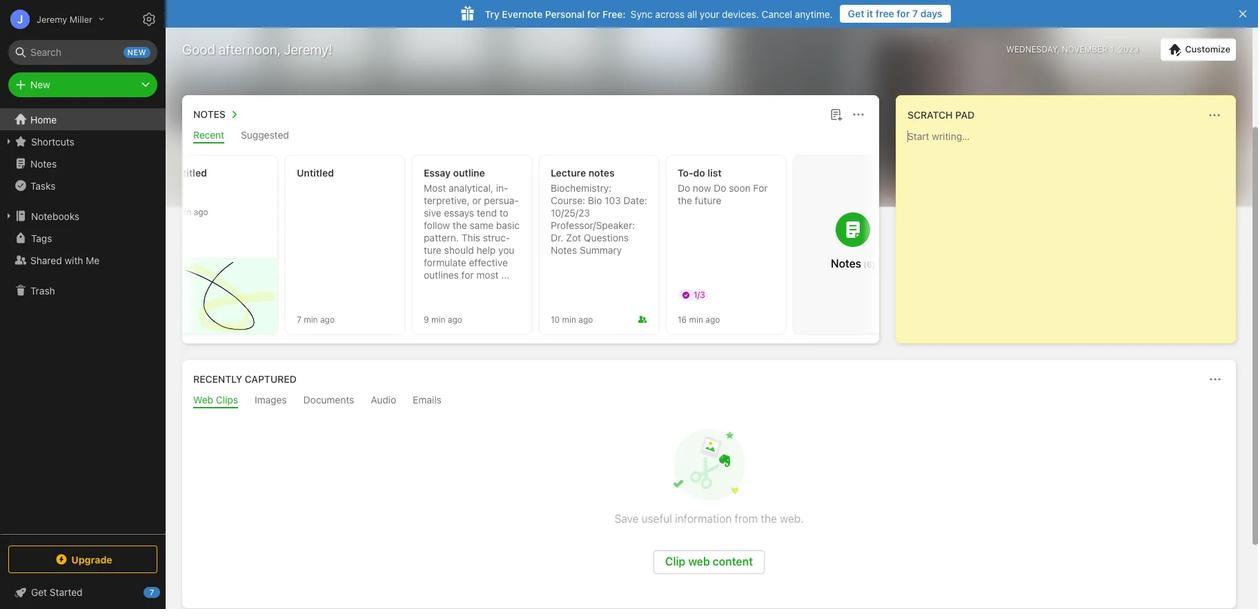 Task type: locate. For each thing, give the bounding box(es) containing it.
untitled
[[170, 167, 207, 179], [297, 167, 334, 179]]

notes
[[589, 167, 615, 179]]

7
[[913, 8, 918, 19], [297, 314, 302, 325], [150, 588, 154, 597]]

notes up recent
[[193, 108, 226, 120]]

effective
[[469, 257, 508, 269]]

struc
[[483, 232, 510, 244]]

try evernote personal for free: sync across all your devices. cancel anytime.
[[485, 8, 833, 20]]

untitled for 3
[[170, 167, 207, 179]]

recent tab
[[193, 129, 224, 144]]

web.
[[780, 513, 804, 525]]

new
[[30, 79, 50, 90]]

recent tab panel
[[20, 144, 924, 344]]

tags button
[[0, 227, 165, 249]]

ago
[[194, 207, 208, 217], [320, 314, 335, 325], [448, 314, 462, 325], [579, 314, 593, 325], [706, 314, 720, 325]]

1 vertical spatial 7
[[297, 314, 302, 325]]

0 vertical spatial 7
[[913, 8, 918, 19]]

notes inside 'button'
[[193, 108, 226, 120]]

for for free:
[[587, 8, 600, 20]]

pattern.
[[424, 232, 459, 244]]

notebooks
[[31, 210, 79, 222]]

get left started at the left of the page
[[31, 587, 47, 598]]

jeremy
[[37, 13, 67, 25]]

1 horizontal spatial get
[[848, 8, 865, 19]]

questions
[[584, 232, 629, 244]]

the
[[678, 195, 692, 206], [453, 219, 467, 231], [761, 513, 777, 525]]

free
[[876, 8, 894, 19]]

do down list
[[714, 182, 726, 194]]

to-do list do now do soon for the future
[[678, 167, 768, 206]]

more actions image
[[1207, 371, 1224, 388]]

2 horizontal spatial the
[[761, 513, 777, 525]]

7 inside button
[[913, 8, 918, 19]]

2 vertical spatial the
[[761, 513, 777, 525]]

More actions field
[[849, 105, 868, 124], [1205, 106, 1225, 125], [1206, 370, 1225, 389]]

for
[[753, 182, 768, 194]]

content
[[713, 556, 753, 568]]

trash
[[30, 285, 55, 296]]

shared with me
[[30, 254, 100, 266]]

9 min ago
[[424, 314, 462, 325]]

do down to-
[[678, 182, 690, 194]]

10
[[551, 314, 560, 325]]

1 vertical spatial get
[[31, 587, 47, 598]]

get left it
[[848, 8, 865, 19]]

suggested
[[241, 129, 289, 141]]

started
[[50, 587, 83, 598]]

devices.
[[722, 8, 759, 20]]

ago for 3 min ago
[[194, 207, 208, 217]]

web clips
[[193, 394, 238, 406]]

1 tab list from the top
[[185, 129, 877, 144]]

notes down dr.
[[551, 244, 577, 256]]

1 untitled from the left
[[170, 167, 207, 179]]

good afternoon, jeremy!
[[182, 41, 332, 57]]

get inside help and learning task checklist field
[[31, 587, 47, 598]]

the down essays
[[453, 219, 467, 231]]

professor/speaker:
[[551, 219, 635, 231]]

settings image
[[141, 11, 157, 28]]

days
[[921, 8, 943, 19]]

notes button
[[191, 106, 242, 123]]

0 horizontal spatial get
[[31, 587, 47, 598]]

scratch pad
[[908, 109, 975, 121]]

1 horizontal spatial untitled
[[297, 167, 334, 179]]

new
[[127, 48, 146, 57]]

the left future
[[678, 195, 692, 206]]

7 inside help and learning task checklist field
[[150, 588, 154, 597]]

audio tab
[[371, 394, 396, 409]]

tab list containing recent
[[185, 129, 877, 144]]

try
[[485, 8, 500, 20]]

Help and Learning task checklist field
[[0, 582, 166, 604]]

upgrade button
[[8, 546, 157, 574]]

7 inside recent tab panel
[[297, 314, 302, 325]]

tree containing home
[[0, 108, 166, 534]]

get
[[848, 8, 865, 19], [31, 587, 47, 598]]

captured
[[245, 373, 297, 385]]

web clips tab panel
[[182, 409, 1236, 609]]

suggested tab
[[241, 129, 289, 144]]

for left free:
[[587, 8, 600, 20]]

the right from
[[761, 513, 777, 525]]

thumbnail image
[[159, 259, 277, 334]]

across
[[655, 8, 685, 20]]

1 do from the left
[[678, 182, 690, 194]]

2 vertical spatial 7
[[150, 588, 154, 597]]

to-
[[678, 167, 693, 179]]

more actions field for recently captured
[[1206, 370, 1225, 389]]

0 vertical spatial get
[[848, 8, 865, 19]]

0 horizontal spatial do
[[678, 182, 690, 194]]

min for 16
[[689, 314, 703, 325]]

tree
[[0, 108, 166, 534]]

audio
[[371, 394, 396, 406]]

or
[[472, 195, 482, 206]]

0 horizontal spatial for
[[461, 269, 474, 281]]

Start writing… text field
[[908, 130, 1235, 332]]

your
[[700, 8, 720, 20]]

min
[[177, 207, 191, 217], [304, 314, 318, 325], [431, 314, 446, 325], [562, 314, 576, 325], [689, 314, 703, 325]]

formulate
[[424, 257, 466, 269]]

ago for 16 min ago
[[706, 314, 720, 325]]

more actions image
[[850, 106, 867, 123], [1207, 107, 1223, 124]]

now
[[693, 182, 711, 194]]

save
[[615, 513, 639, 525]]

recent
[[193, 129, 224, 141]]

0 horizontal spatial untitled
[[170, 167, 207, 179]]

for inside button
[[897, 8, 910, 19]]

future
[[695, 195, 722, 206]]

outlines
[[424, 269, 459, 281]]

2 untitled from the left
[[297, 167, 334, 179]]

customize button
[[1161, 39, 1236, 61]]

1 vertical spatial the
[[453, 219, 467, 231]]

1 horizontal spatial more actions image
[[1207, 107, 1223, 124]]

0 vertical spatial the
[[678, 195, 692, 206]]

10 min ago
[[551, 314, 593, 325]]

untitled for 7
[[297, 167, 334, 179]]

1 vertical spatial tab list
[[185, 394, 1233, 409]]

0 horizontal spatial the
[[453, 219, 467, 231]]

1 horizontal spatial 7
[[297, 314, 302, 325]]

do
[[693, 167, 705, 179]]

1 horizontal spatial do
[[714, 182, 726, 194]]

home
[[30, 114, 57, 125]]

16
[[678, 314, 687, 325]]

for right free
[[897, 8, 910, 19]]

terpretive,
[[424, 182, 508, 206]]

Search text field
[[18, 40, 148, 65]]

for
[[897, 8, 910, 19], [587, 8, 600, 20], [461, 269, 474, 281]]

1 horizontal spatial for
[[587, 8, 600, 20]]

get for get it free for 7 days
[[848, 8, 865, 19]]

notes left (
[[831, 257, 861, 270]]

2 horizontal spatial for
[[897, 8, 910, 19]]

0 horizontal spatial 7
[[150, 588, 154, 597]]

...
[[501, 269, 510, 281]]

essay
[[424, 167, 451, 179]]

scratch pad button
[[905, 107, 975, 124]]

tags
[[31, 232, 52, 244]]

7 for 7 min ago
[[297, 314, 302, 325]]

1 horizontal spatial the
[[678, 195, 692, 206]]

2023
[[1119, 44, 1139, 55]]

tab list containing web clips
[[185, 394, 1233, 409]]

help
[[477, 244, 496, 256]]

it
[[867, 8, 873, 19]]

get it free for 7 days button
[[840, 5, 951, 23]]

date:
[[624, 195, 647, 206]]

2 horizontal spatial 7
[[913, 8, 918, 19]]

save useful information from the web.
[[615, 513, 804, 525]]

recently captured button
[[191, 371, 297, 388]]

the inside 'essay outline most analytical, in terpretive, or persua sive essays tend to follow the same basic pattern. this struc ture should help you formulate effective outlines for most ...'
[[453, 219, 467, 231]]

0 vertical spatial tab list
[[185, 129, 877, 144]]

get inside button
[[848, 8, 865, 19]]

recently
[[193, 373, 242, 385]]

all
[[687, 8, 697, 20]]

shortcuts
[[31, 136, 74, 147]]

ago for 10 min ago
[[579, 314, 593, 325]]

for left most
[[461, 269, 474, 281]]

tab list
[[185, 129, 877, 144], [185, 394, 1233, 409]]

2 tab list from the top
[[185, 394, 1233, 409]]



Task type: vqa. For each thing, say whether or not it's contained in the screenshot.
Untitled
yes



Task type: describe. For each thing, give the bounding box(es) containing it.
clip web content button
[[654, 551, 765, 574]]

home link
[[0, 108, 166, 130]]

10/25/23
[[551, 207, 590, 219]]

wednesday,
[[1007, 44, 1060, 55]]

web clips tab
[[193, 394, 238, 409]]

clip
[[665, 556, 686, 568]]

min for 10
[[562, 314, 576, 325]]

pad
[[955, 109, 975, 121]]

103
[[605, 195, 621, 206]]

new button
[[8, 72, 157, 97]]

shared with me link
[[0, 249, 165, 271]]

lecture notes biochemistry: course: bio 103 date: 10/25/23 professor/speaker: dr. zot questions notes summary
[[551, 167, 647, 256]]

notes up tasks
[[30, 158, 57, 169]]

get started
[[31, 587, 83, 598]]

most
[[424, 182, 446, 194]]

clips
[[216, 394, 238, 406]]

to
[[500, 207, 509, 219]]

16 min ago
[[678, 314, 720, 325]]

persua
[[484, 195, 519, 206]]

click to collapse image
[[160, 584, 171, 601]]

this
[[462, 232, 480, 244]]

good
[[182, 41, 215, 57]]

2 do from the left
[[714, 182, 726, 194]]

information
[[675, 513, 732, 525]]

same
[[470, 219, 494, 231]]

new search field
[[18, 40, 150, 65]]

afternoon,
[[219, 41, 281, 57]]

cancel
[[762, 8, 792, 20]]

from
[[735, 513, 758, 525]]

november
[[1062, 44, 1108, 55]]

scratch
[[908, 109, 953, 121]]

images tab
[[255, 394, 287, 409]]

jeremy miller
[[37, 13, 92, 25]]

0 horizontal spatial more actions image
[[850, 106, 867, 123]]

get for get started
[[31, 587, 47, 598]]

for inside 'essay outline most analytical, in terpretive, or persua sive essays tend to follow the same basic pattern. this struc ture should help you formulate effective outlines for most ...'
[[461, 269, 474, 281]]

emails
[[413, 394, 442, 406]]

you
[[498, 244, 515, 256]]

tab list for notes
[[185, 129, 877, 144]]

anytime.
[[795, 8, 833, 20]]

wednesday, november 1, 2023
[[1007, 44, 1139, 55]]

soon
[[729, 182, 751, 194]]

in
[[496, 182, 508, 194]]

more actions field for scratch pad
[[1205, 106, 1225, 125]]

web
[[688, 556, 710, 568]]

follow
[[424, 219, 450, 231]]

upgrade
[[71, 554, 112, 566]]

notes inside 'lecture notes biochemistry: course: bio 103 date: 10/25/23 professor/speaker: dr. zot questions notes summary'
[[551, 244, 577, 256]]

min for 7
[[304, 314, 318, 325]]

recently captured
[[193, 373, 297, 385]]

essays
[[444, 207, 474, 219]]

3 min ago
[[170, 207, 208, 217]]

9
[[424, 314, 429, 325]]

sync
[[631, 8, 653, 20]]

tend
[[477, 207, 497, 219]]

the inside web clips tab panel
[[761, 513, 777, 525]]

dr.
[[551, 232, 563, 244]]

evernote
[[502, 8, 543, 20]]

ago for 7 min ago
[[320, 314, 335, 325]]

emails tab
[[413, 394, 442, 409]]

course: bio
[[551, 195, 602, 206]]

jeremy!
[[284, 41, 332, 57]]

shortcuts button
[[0, 130, 165, 153]]

ture
[[424, 232, 510, 256]]

outline
[[453, 167, 485, 179]]

Account field
[[0, 6, 104, 33]]

documents
[[303, 394, 354, 406]]

basic
[[496, 219, 520, 231]]

the inside to-do list do now do soon for the future
[[678, 195, 692, 206]]

shared
[[30, 254, 62, 266]]

ago for 9 min ago
[[448, 314, 462, 325]]

notebooks link
[[0, 205, 165, 227]]

6
[[867, 260, 872, 270]]

essay outline most analytical, in terpretive, or persua sive essays tend to follow the same basic pattern. this struc ture should help you formulate effective outlines for most ...
[[424, 167, 520, 281]]

web
[[193, 394, 213, 406]]

1,
[[1110, 44, 1116, 55]]

)
[[872, 260, 875, 270]]

customize
[[1185, 43, 1231, 55]]

7 min ago
[[297, 314, 335, 325]]

list
[[708, 167, 722, 179]]

tab list for recently captured
[[185, 394, 1233, 409]]

miller
[[70, 13, 92, 25]]

min for 3
[[177, 207, 191, 217]]

documents tab
[[303, 394, 354, 409]]

analytical,
[[449, 182, 493, 194]]

expand notebooks image
[[3, 211, 14, 222]]

min for 9
[[431, 314, 446, 325]]

clip web content
[[665, 556, 753, 568]]

for for 7
[[897, 8, 910, 19]]

7 for 7
[[150, 588, 154, 597]]



